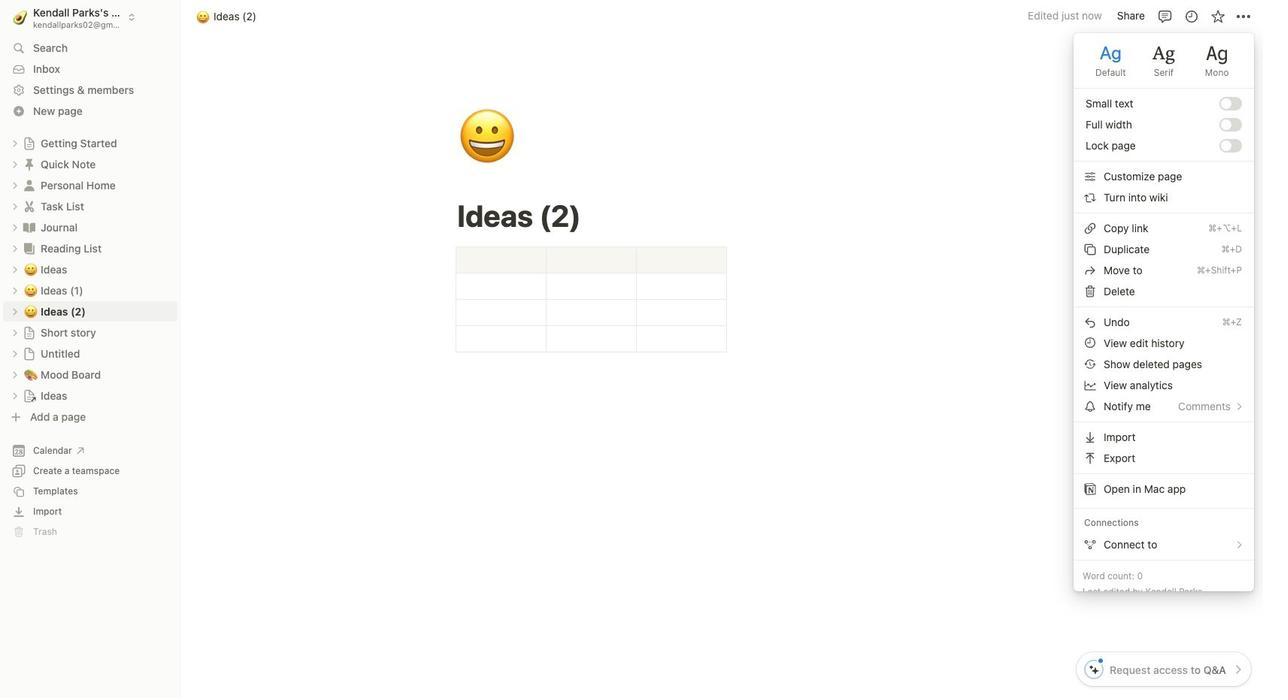 Task type: describe. For each thing, give the bounding box(es) containing it.
updates image
[[1184, 9, 1199, 24]]

comments image
[[1158, 9, 1173, 24]]

0 horizontal spatial 😀 image
[[196, 8, 210, 25]]



Task type: locate. For each thing, give the bounding box(es) containing it.
favorite image
[[1211, 9, 1226, 24]]

🥑 image
[[13, 8, 27, 27]]

😀 image
[[196, 8, 210, 25], [458, 99, 517, 176]]

menu
[[1074, 33, 1255, 560]]

0 vertical spatial 😀 image
[[196, 8, 210, 25]]

1 horizontal spatial 😀 image
[[458, 99, 517, 176]]

1 vertical spatial 😀 image
[[458, 99, 517, 176]]



Task type: vqa. For each thing, say whether or not it's contained in the screenshot.
second Open image's "Change page icon"
no



